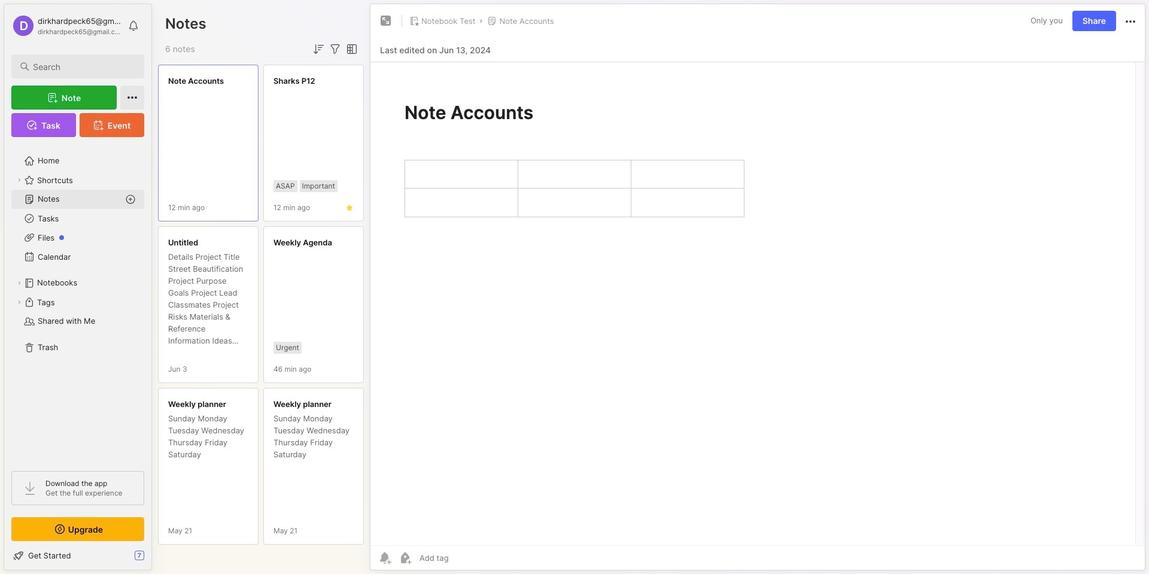 Task type: locate. For each thing, give the bounding box(es) containing it.
Account field
[[11, 14, 122, 38]]

Add tag field
[[419, 553, 509, 563]]

tree
[[4, 144, 151, 460]]

Search text field
[[33, 61, 134, 72]]

more actions image
[[1124, 14, 1138, 29]]

click to collapse image
[[151, 552, 160, 566]]

View options field
[[343, 42, 359, 56]]

expand tags image
[[16, 299, 23, 306]]

None search field
[[33, 59, 134, 74]]

Sort options field
[[311, 42, 326, 56]]

none search field inside main element
[[33, 59, 134, 74]]



Task type: describe. For each thing, give the bounding box(es) containing it.
add a reminder image
[[378, 551, 392, 565]]

tree inside main element
[[4, 144, 151, 460]]

Help and Learning task checklist field
[[4, 546, 151, 565]]

main element
[[0, 0, 156, 574]]

expand notebooks image
[[16, 280, 23, 287]]

add tag image
[[398, 551, 413, 565]]

Add filters field
[[328, 42, 343, 56]]

expand note image
[[379, 14, 393, 28]]

add filters image
[[328, 42, 343, 56]]

Note Editor text field
[[371, 62, 1145, 545]]

More actions field
[[1124, 13, 1138, 29]]

note window element
[[370, 4, 1146, 574]]



Task type: vqa. For each thing, say whether or not it's contained in the screenshot.
search field
yes



